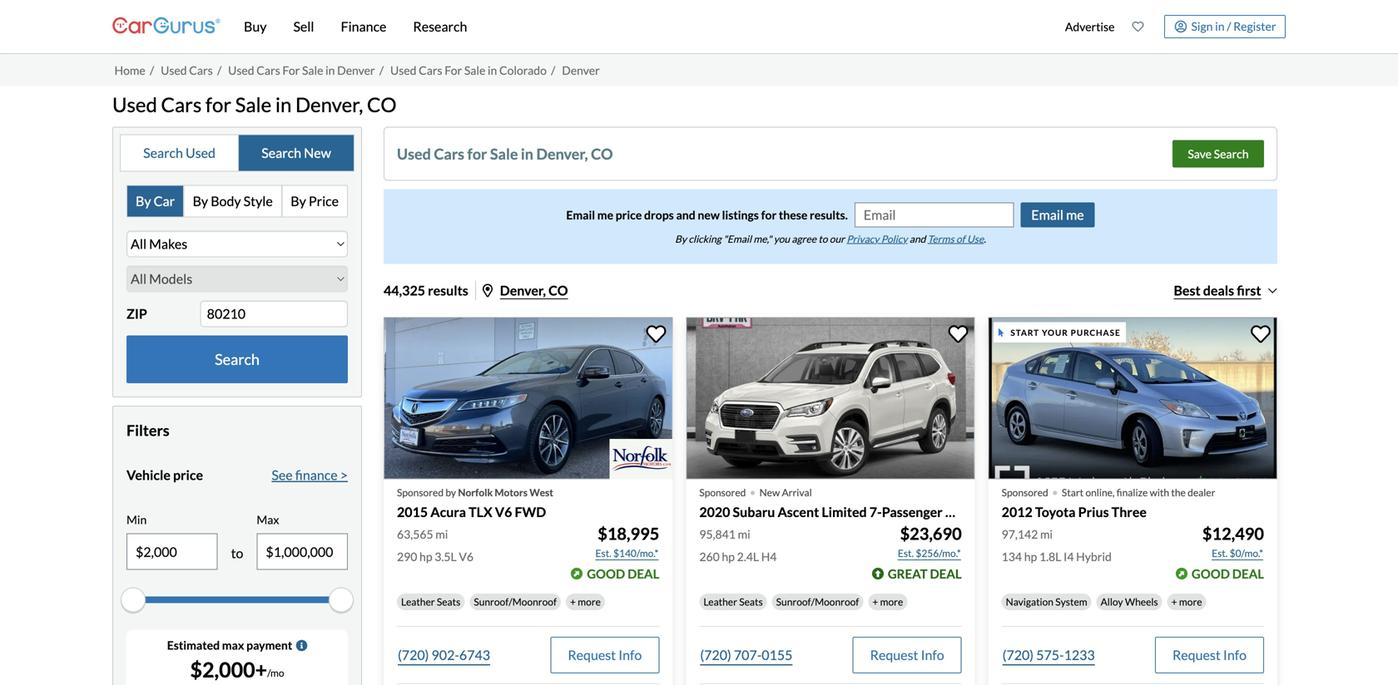 Task type: locate. For each thing, give the bounding box(es) containing it.
2 horizontal spatial request info button
[[1155, 638, 1265, 674]]

0 horizontal spatial me
[[598, 208, 614, 222]]

more for $18,995
[[578, 596, 601, 608]]

est. down $12,490 on the bottom of page
[[1212, 548, 1228, 560]]

map marker alt image
[[483, 284, 493, 297]]

2 leather from the left
[[704, 596, 738, 608]]

to left our at top
[[819, 233, 828, 245]]

+ for $23,690
[[873, 596, 879, 608]]

by price
[[291, 193, 339, 209]]

2 request from the left
[[870, 648, 919, 664]]

2 deal from the left
[[930, 567, 962, 582]]

good deal down est. $140/mo.* 'button'
[[587, 567, 660, 582]]

v6 right 3.5l
[[459, 550, 474, 564]]

1 vertical spatial to
[[231, 546, 243, 562]]

more for $23,690
[[880, 596, 903, 608]]

2 request info from the left
[[870, 648, 945, 664]]

purchase
[[1071, 328, 1121, 338]]

1 horizontal spatial request
[[870, 648, 919, 664]]

3 sponsored from the left
[[1002, 487, 1049, 499]]

(720) left the "902-"
[[398, 648, 429, 664]]

2 horizontal spatial + more
[[1172, 596, 1203, 608]]

$18,995
[[598, 524, 660, 544]]

1 vertical spatial and
[[910, 233, 926, 245]]

+ more down est. $140/mo.* 'button'
[[570, 596, 601, 608]]

me for email me price drops and new listings for these results.
[[598, 208, 614, 222]]

1 est. from the left
[[596, 548, 612, 560]]

seats down 2.4l
[[739, 596, 763, 608]]

alloy
[[1101, 596, 1123, 608]]

estimated
[[167, 639, 220, 653]]

0 vertical spatial price
[[616, 208, 642, 222]]

tab list
[[120, 134, 355, 172], [127, 185, 348, 218]]

0 horizontal spatial v6
[[459, 550, 474, 564]]

1 vertical spatial for
[[467, 145, 487, 163]]

by for by price
[[291, 193, 306, 209]]

1 horizontal spatial for
[[467, 145, 487, 163]]

by car
[[136, 193, 175, 209]]

0 vertical spatial and
[[676, 208, 696, 222]]

email for email me
[[1032, 207, 1064, 223]]

1 horizontal spatial est.
[[898, 548, 914, 560]]

1 leather from the left
[[401, 596, 435, 608]]

new inside sponsored · new arrival 2020 subaru ascent limited 7-passenger awd
[[760, 487, 780, 499]]

sell
[[293, 18, 314, 35]]

mi for $18,995
[[436, 528, 448, 542]]

new up by price
[[304, 145, 331, 161]]

1 horizontal spatial mi
[[738, 528, 751, 542]]

drops
[[644, 208, 674, 222]]

est. for $12,490
[[1212, 548, 1228, 560]]

sunroof/moonroof for norfolk motors west
[[474, 596, 557, 608]]

(720) 707-0155
[[700, 648, 793, 664]]

(720) for $12,490
[[1003, 648, 1034, 664]]

more right wheels
[[1180, 596, 1203, 608]]

95,841
[[700, 528, 736, 542]]

0 horizontal spatial est.
[[596, 548, 612, 560]]

mi inside 63,565 mi 290 hp 3.5l v6
[[436, 528, 448, 542]]

1 horizontal spatial price
[[616, 208, 642, 222]]

leather seats down 2.4l
[[704, 596, 763, 608]]

colorado
[[500, 63, 547, 77]]

hp inside 63,565 mi 290 hp 3.5l v6
[[420, 550, 433, 564]]

request for $23,690
[[870, 648, 919, 664]]

1 horizontal spatial sunroof/moonroof
[[776, 596, 859, 608]]

· for $23,690
[[750, 477, 756, 507]]

"email
[[724, 233, 752, 245]]

0 horizontal spatial for
[[206, 93, 231, 117]]

1 horizontal spatial me
[[1066, 207, 1084, 223]]

$12,490 est. $0/mo.*
[[1203, 524, 1265, 560]]

menu
[[1057, 3, 1286, 50]]

search up "car"
[[143, 145, 183, 161]]

2 (720) from the left
[[700, 648, 732, 664]]

est. down $18,995
[[596, 548, 612, 560]]

2 horizontal spatial hp
[[1025, 550, 1037, 564]]

$0/mo.*
[[1230, 548, 1264, 560]]

more down great
[[880, 596, 903, 608]]

(720)
[[398, 648, 429, 664], [700, 648, 732, 664], [1003, 648, 1034, 664]]

2 leather seats from the left
[[704, 596, 763, 608]]

0 horizontal spatial and
[[676, 208, 696, 222]]

2 est. from the left
[[898, 548, 914, 560]]

2 good deal from the left
[[1192, 567, 1265, 582]]

1 seats from the left
[[437, 596, 461, 608]]

info for $18,995
[[619, 648, 642, 664]]

1 horizontal spatial email
[[1032, 207, 1064, 223]]

+ more for $18,995
[[570, 596, 601, 608]]

more
[[578, 596, 601, 608], [880, 596, 903, 608], [1180, 596, 1203, 608]]

97,142 mi 134 hp 1.8l i4 hybrid
[[1002, 528, 1112, 564]]

+ for $12,490
[[1172, 596, 1178, 608]]

est. inside $18,995 est. $140/mo.*
[[596, 548, 612, 560]]

1 + more from the left
[[570, 596, 601, 608]]

0 vertical spatial for
[[206, 93, 231, 117]]

3 request from the left
[[1173, 648, 1221, 664]]

1 vertical spatial v6
[[459, 550, 474, 564]]

2 sunroof/moonroof from the left
[[776, 596, 859, 608]]

request for $12,490
[[1173, 648, 1221, 664]]

0 horizontal spatial request info button
[[551, 638, 660, 674]]

1 request info from the left
[[568, 648, 642, 664]]

car
[[154, 193, 175, 209]]

2 good from the left
[[1192, 567, 1230, 582]]

1 horizontal spatial deal
[[930, 567, 962, 582]]

2 horizontal spatial request info
[[1173, 648, 1247, 664]]

1 horizontal spatial +
[[873, 596, 879, 608]]

2 + from the left
[[873, 596, 879, 608]]

2 vertical spatial for
[[761, 208, 777, 222]]

1 vertical spatial tab list
[[127, 185, 348, 218]]

0 horizontal spatial request
[[568, 648, 616, 664]]

with
[[1150, 487, 1170, 499]]

search new tab
[[239, 135, 354, 171]]

· inside sponsored · new arrival 2020 subaru ascent limited 7-passenger awd
[[750, 477, 756, 507]]

to
[[819, 233, 828, 245], [231, 546, 243, 562]]

(720) left 707-
[[700, 648, 732, 664]]

+
[[570, 596, 576, 608], [873, 596, 879, 608], [1172, 596, 1178, 608]]

1 horizontal spatial new
[[760, 487, 780, 499]]

3 (720) from the left
[[1003, 648, 1034, 664]]

price
[[309, 193, 339, 209]]

3.5l
[[435, 550, 457, 564]]

sunroof/moonroof for ·
[[776, 596, 859, 608]]

denver right colorado
[[562, 63, 600, 77]]

v6
[[495, 505, 512, 521], [459, 550, 474, 564]]

0 horizontal spatial leather
[[401, 596, 435, 608]]

1 horizontal spatial and
[[910, 233, 926, 245]]

1 horizontal spatial for
[[445, 63, 462, 77]]

request info button for $23,690
[[853, 638, 962, 674]]

(720) left 575-
[[1003, 648, 1034, 664]]

0 vertical spatial v6
[[495, 505, 512, 521]]

· right 2012
[[1052, 477, 1059, 507]]

est. for $18,995
[[596, 548, 612, 560]]

1 · from the left
[[750, 477, 756, 507]]

3 request info from the left
[[1173, 648, 1247, 664]]

privacy policy link
[[847, 233, 908, 245]]

by for by car
[[136, 193, 151, 209]]

est. inside $12,490 est. $0/mo.*
[[1212, 548, 1228, 560]]

search right save
[[1214, 147, 1249, 161]]

·
[[750, 477, 756, 507], [1052, 477, 1059, 507]]

1 vertical spatial co
[[591, 145, 613, 163]]

research
[[413, 18, 467, 35]]

3 + from the left
[[1172, 596, 1178, 608]]

0 vertical spatial to
[[819, 233, 828, 245]]

1 horizontal spatial denver
[[562, 63, 600, 77]]

2 horizontal spatial est.
[[1212, 548, 1228, 560]]

hp for $23,690
[[722, 550, 735, 564]]

1 vertical spatial new
[[760, 487, 780, 499]]

filters
[[127, 422, 170, 440]]

search inside "save search" button
[[1214, 147, 1249, 161]]

0 horizontal spatial (720)
[[398, 648, 429, 664]]

hp
[[420, 550, 433, 564], [722, 550, 735, 564], [1025, 550, 1037, 564]]

hp right 260
[[722, 550, 735, 564]]

2 sponsored from the left
[[700, 487, 746, 499]]

2 horizontal spatial request
[[1173, 648, 1221, 664]]

hp right '290'
[[420, 550, 433, 564]]

search inside the search button
[[215, 351, 260, 369]]

hp inside 95,841 mi 260 hp 2.4l h4
[[722, 550, 735, 564]]

prius
[[1079, 505, 1109, 521]]

1 more from the left
[[578, 596, 601, 608]]

707-
[[734, 648, 762, 664]]

3 + more from the left
[[1172, 596, 1203, 608]]

seats for ·
[[739, 596, 763, 608]]

1 horizontal spatial + more
[[873, 596, 903, 608]]

1 horizontal spatial (720)
[[700, 648, 732, 664]]

2 horizontal spatial mi
[[1041, 528, 1053, 542]]

1 good from the left
[[587, 567, 625, 582]]

2 more from the left
[[880, 596, 903, 608]]

1 info from the left
[[619, 648, 642, 664]]

price left drops
[[616, 208, 642, 222]]

1 horizontal spatial v6
[[495, 505, 512, 521]]

0 horizontal spatial info
[[619, 648, 642, 664]]

search for search used
[[143, 145, 183, 161]]

1 request from the left
[[568, 648, 616, 664]]

sunroof/moonroof up 6743
[[474, 596, 557, 608]]

1 vertical spatial denver,
[[537, 145, 588, 163]]

by left price
[[291, 193, 306, 209]]

leather for by
[[401, 596, 435, 608]]

0 horizontal spatial mi
[[436, 528, 448, 542]]

good deal for ·
[[1192, 567, 1265, 582]]

deal down $140/mo.*
[[628, 567, 660, 582]]

good deal down the 'est. $0/mo.*' button
[[1192, 567, 1265, 582]]

1 mi from the left
[[436, 528, 448, 542]]

start inside sponsored · start online, finalize with the dealer 2012 toyota prius three
[[1062, 487, 1084, 499]]

est. up great
[[898, 548, 914, 560]]

seats
[[437, 596, 461, 608], [739, 596, 763, 608]]

0 horizontal spatial sunroof/moonroof
[[474, 596, 557, 608]]

1 hp from the left
[[420, 550, 433, 564]]

$256/mo.*
[[916, 548, 961, 560]]

v6 inside sponsored by norfolk motors west 2015 acura tlx v6 fwd
[[495, 505, 512, 521]]

search down zip phone field
[[215, 351, 260, 369]]

sponsored · new arrival 2020 subaru ascent limited 7-passenger awd
[[700, 477, 978, 521]]

by left body
[[193, 193, 208, 209]]

1 horizontal spatial good
[[1192, 567, 1230, 582]]

of
[[956, 233, 965, 245]]

95,841 mi 260 hp 2.4l h4
[[700, 528, 777, 564]]

seats down 3.5l
[[437, 596, 461, 608]]

sponsored up 2015
[[397, 487, 444, 499]]

1 horizontal spatial request info button
[[853, 638, 962, 674]]

search new
[[262, 145, 331, 161]]

menu bar
[[221, 0, 1057, 53]]

for down sell dropdown button
[[283, 63, 300, 77]]

hp for $12,490
[[1025, 550, 1037, 564]]

search up style at left
[[262, 145, 301, 161]]

system
[[1056, 596, 1088, 608]]

sponsored up 2020
[[700, 487, 746, 499]]

1 deal from the left
[[628, 567, 660, 582]]

0 horizontal spatial denver
[[337, 63, 375, 77]]

1 horizontal spatial good deal
[[1192, 567, 1265, 582]]

tab list containing by car
[[127, 185, 348, 218]]

and left the new
[[676, 208, 696, 222]]

est. $256/mo.* button
[[897, 546, 962, 562]]

deal down $0/mo.*
[[1233, 567, 1265, 582]]

to left max text field
[[231, 546, 243, 562]]

2012
[[1002, 505, 1033, 521]]

me
[[1066, 207, 1084, 223], [598, 208, 614, 222]]

1 (720) from the left
[[398, 648, 429, 664]]

leather down '290'
[[401, 596, 435, 608]]

mi up 3.5l
[[436, 528, 448, 542]]

mi
[[436, 528, 448, 542], [738, 528, 751, 542], [1041, 528, 1053, 542]]

2 denver from the left
[[562, 63, 600, 77]]

mi up 1.8l
[[1041, 528, 1053, 542]]

denver down finance popup button at the top left of the page
[[337, 63, 375, 77]]

good down est. $140/mo.* 'button'
[[587, 567, 625, 582]]

leather seats for ·
[[704, 596, 763, 608]]

price right vehicle
[[173, 467, 203, 484]]

(720) inside button
[[700, 648, 732, 664]]

2 + more from the left
[[873, 596, 903, 608]]

+ for $18,995
[[570, 596, 576, 608]]

0 vertical spatial new
[[304, 145, 331, 161]]

info for $23,690
[[921, 648, 945, 664]]

+ more for $23,690
[[873, 596, 903, 608]]

· right 2020
[[750, 477, 756, 507]]

used cars for sale in denver link
[[228, 63, 375, 77]]

0 horizontal spatial request info
[[568, 648, 642, 664]]

mouse pointer image
[[999, 329, 1004, 337]]

more down est. $140/mo.* 'button'
[[578, 596, 601, 608]]

Max text field
[[258, 535, 347, 570]]

sponsored inside sponsored · start online, finalize with the dealer 2012 toyota prius three
[[1002, 487, 1049, 499]]

sunroof/moonroof down h4
[[776, 596, 859, 608]]

gray 2015 acura tlx v6 fwd sedan front-wheel drive 9-speed automatic image
[[384, 317, 673, 480]]

sell button
[[280, 0, 328, 53]]

request info button
[[551, 638, 660, 674], [853, 638, 962, 674], [1155, 638, 1265, 674]]

2 horizontal spatial +
[[1172, 596, 1178, 608]]

1 vertical spatial price
[[173, 467, 203, 484]]

terms of use link
[[928, 233, 984, 245]]

1 request info button from the left
[[551, 638, 660, 674]]

sign in / register menu item
[[1153, 15, 1286, 38]]

0 vertical spatial start
[[1011, 328, 1040, 338]]

dealer
[[1188, 487, 1216, 499]]

email
[[1032, 207, 1064, 223], [566, 208, 595, 222]]

0 horizontal spatial + more
[[570, 596, 601, 608]]

3 mi from the left
[[1041, 528, 1053, 542]]

0 horizontal spatial co
[[367, 93, 397, 117]]

start up toyota
[[1062, 487, 1084, 499]]

1 horizontal spatial leather seats
[[704, 596, 763, 608]]

sponsored up 2012
[[1002, 487, 1049, 499]]

by for by body style
[[193, 193, 208, 209]]

1 horizontal spatial to
[[819, 233, 828, 245]]

good for ·
[[1192, 567, 1230, 582]]

260
[[700, 550, 720, 564]]

good for norfolk motors west
[[587, 567, 625, 582]]

by left "car"
[[136, 193, 151, 209]]

1 horizontal spatial info
[[921, 648, 945, 664]]

1 good deal from the left
[[587, 567, 660, 582]]

0 horizontal spatial leather seats
[[401, 596, 461, 608]]

privacy
[[847, 233, 880, 245]]

2 info from the left
[[921, 648, 945, 664]]

leather seats down 3.5l
[[401, 596, 461, 608]]

search used tab
[[121, 135, 239, 171]]

0 vertical spatial denver,
[[296, 93, 363, 117]]

leather
[[401, 596, 435, 608], [704, 596, 738, 608]]

1 horizontal spatial seats
[[739, 596, 763, 608]]

est. inside $23,690 est. $256/mo.*
[[898, 548, 914, 560]]

your
[[1042, 328, 1069, 338]]

min
[[127, 513, 147, 527]]

denver,
[[296, 93, 363, 117], [537, 145, 588, 163], [500, 282, 546, 299]]

1 horizontal spatial co
[[549, 282, 568, 299]]

and right policy
[[910, 233, 926, 245]]

2 horizontal spatial deal
[[1233, 567, 1265, 582]]

by price tab
[[282, 186, 347, 217]]

0 horizontal spatial ·
[[750, 477, 756, 507]]

terms
[[928, 233, 955, 245]]

0 horizontal spatial hp
[[420, 550, 433, 564]]

0 vertical spatial used cars for sale in denver, co
[[112, 93, 397, 117]]

good down the 'est. $0/mo.*' button
[[1192, 567, 1230, 582]]

1 horizontal spatial sponsored
[[700, 487, 746, 499]]

sponsored for $23,690
[[700, 487, 746, 499]]

sponsored inside sponsored · new arrival 2020 subaru ascent limited 7-passenger awd
[[700, 487, 746, 499]]

price
[[616, 208, 642, 222], [173, 467, 203, 484]]

1 sponsored from the left
[[397, 487, 444, 499]]

/ left register
[[1227, 19, 1232, 33]]

1 vertical spatial start
[[1062, 487, 1084, 499]]

2 horizontal spatial more
[[1180, 596, 1203, 608]]

deal for $12,490
[[1233, 567, 1265, 582]]

hp right 134
[[1025, 550, 1037, 564]]

search for search new
[[262, 145, 301, 161]]

for down research "popup button"
[[445, 63, 462, 77]]

0 vertical spatial tab list
[[120, 134, 355, 172]]

new up subaru
[[760, 487, 780, 499]]

/ down finance popup button at the top left of the page
[[379, 63, 384, 77]]

v6 down motors
[[495, 505, 512, 521]]

2 seats from the left
[[739, 596, 763, 608]]

3 est. from the left
[[1212, 548, 1228, 560]]

more for $12,490
[[1180, 596, 1203, 608]]

1 horizontal spatial request info
[[870, 648, 945, 664]]

7-
[[870, 505, 882, 521]]

2 horizontal spatial (720)
[[1003, 648, 1034, 664]]

2 request info button from the left
[[853, 638, 962, 674]]

save search button
[[1173, 140, 1265, 168]]

est. $0/mo.* button
[[1211, 546, 1265, 562]]

0 horizontal spatial email
[[566, 208, 595, 222]]

0 horizontal spatial to
[[231, 546, 243, 562]]

h4
[[761, 550, 777, 564]]

1 horizontal spatial more
[[880, 596, 903, 608]]

deal
[[628, 567, 660, 582], [930, 567, 962, 582], [1233, 567, 1265, 582]]

zip
[[127, 306, 147, 322]]

(720) 707-0155 button
[[700, 638, 794, 674]]

3 more from the left
[[1180, 596, 1203, 608]]

mi inside 97,142 mi 134 hp 1.8l i4 hybrid
[[1041, 528, 1053, 542]]

sponsored inside sponsored by norfolk motors west 2015 acura tlx v6 fwd
[[397, 487, 444, 499]]

sale
[[302, 63, 323, 77], [464, 63, 486, 77], [235, 93, 272, 117], [490, 145, 518, 163]]

leather down 260
[[704, 596, 738, 608]]

1 horizontal spatial leather
[[704, 596, 738, 608]]

/ right used cars link
[[217, 63, 222, 77]]

+ more right wheels
[[1172, 596, 1203, 608]]

mi inside 95,841 mi 260 hp 2.4l h4
[[738, 528, 751, 542]]

$2,000+
[[190, 658, 267, 683]]

search inside search used tab
[[143, 145, 183, 161]]

0 horizontal spatial good
[[587, 567, 625, 582]]

0 horizontal spatial deal
[[628, 567, 660, 582]]

me inside button
[[1066, 207, 1084, 223]]

1 leather seats from the left
[[401, 596, 461, 608]]

3 info from the left
[[1224, 648, 1247, 664]]

west
[[530, 487, 554, 499]]

start right mouse pointer image
[[1011, 328, 1040, 338]]

leather seats for by
[[401, 596, 461, 608]]

hp inside 97,142 mi 134 hp 1.8l i4 hybrid
[[1025, 550, 1037, 564]]

+ more down great
[[873, 596, 903, 608]]

1 vertical spatial used cars for sale in denver, co
[[397, 145, 613, 163]]

3 hp from the left
[[1025, 550, 1037, 564]]

(720) for $18,995
[[398, 648, 429, 664]]

0 horizontal spatial +
[[570, 596, 576, 608]]

2 vertical spatial co
[[549, 282, 568, 299]]

0 horizontal spatial for
[[283, 63, 300, 77]]

by body style tab
[[184, 186, 282, 217]]

2 horizontal spatial info
[[1224, 648, 1247, 664]]

mi up 2.4l
[[738, 528, 751, 542]]

2 mi from the left
[[738, 528, 751, 542]]

1 horizontal spatial start
[[1062, 487, 1084, 499]]

1 + from the left
[[570, 596, 576, 608]]

email inside button
[[1032, 207, 1064, 223]]

1 horizontal spatial ·
[[1052, 477, 1059, 507]]

0 horizontal spatial start
[[1011, 328, 1040, 338]]

deal down $256/mo.*
[[930, 567, 962, 582]]

v6 inside 63,565 mi 290 hp 3.5l v6
[[459, 550, 474, 564]]

0 horizontal spatial sponsored
[[397, 487, 444, 499]]

$23,690
[[900, 524, 962, 544]]

1 sunroof/moonroof from the left
[[474, 596, 557, 608]]

2 hp from the left
[[722, 550, 735, 564]]

2 · from the left
[[1052, 477, 1059, 507]]

deal for $18,995
[[628, 567, 660, 582]]

new
[[304, 145, 331, 161], [760, 487, 780, 499]]

search inside the search new tab
[[262, 145, 301, 161]]

3 deal from the left
[[1233, 567, 1265, 582]]

· inside sponsored · start online, finalize with the dealer 2012 toyota prius three
[[1052, 477, 1059, 507]]

1 horizontal spatial hp
[[722, 550, 735, 564]]

3 request info button from the left
[[1155, 638, 1265, 674]]

user icon image
[[1175, 20, 1187, 33]]

request info for $18,995
[[568, 648, 642, 664]]



Task type: vqa. For each thing, say whether or not it's contained in the screenshot.
we're
no



Task type: describe. For each thing, give the bounding box(es) containing it.
the
[[1172, 487, 1186, 499]]

by car tab
[[127, 186, 184, 217]]

cargurus logo homepage link link
[[112, 3, 221, 50]]

mi for $23,690
[[738, 528, 751, 542]]

by
[[446, 487, 456, 499]]

search used
[[143, 145, 216, 161]]

saved cars image
[[1132, 21, 1144, 32]]

passenger
[[882, 505, 943, 521]]

email me button
[[1021, 203, 1095, 228]]

awd
[[946, 505, 978, 521]]

Email email field
[[856, 203, 1013, 227]]

our
[[830, 233, 845, 245]]

limited
[[822, 505, 867, 521]]

97,142
[[1002, 528, 1038, 542]]

575-
[[1037, 648, 1064, 664]]

vehicle price
[[127, 467, 203, 484]]

subaru
[[733, 505, 775, 521]]

6743
[[459, 648, 490, 664]]

0 vertical spatial co
[[367, 93, 397, 117]]

est. $140/mo.* button
[[595, 546, 660, 562]]

see
[[272, 467, 293, 484]]

good deal for norfolk motors west
[[587, 567, 660, 582]]

0155
[[762, 648, 793, 664]]

body
[[211, 193, 241, 209]]

new
[[698, 208, 720, 222]]

three
[[1112, 505, 1147, 521]]

advertise
[[1065, 20, 1115, 34]]

1 denver from the left
[[337, 63, 375, 77]]

sponsored for $18,995
[[397, 487, 444, 499]]

tlx
[[469, 505, 493, 521]]

request info for $23,690
[[870, 648, 945, 664]]

menu bar containing buy
[[221, 0, 1057, 53]]

Min text field
[[127, 535, 217, 570]]

by left clicking
[[675, 233, 687, 245]]

agree
[[792, 233, 817, 245]]

acura
[[431, 505, 466, 521]]

(720) 902-6743 button
[[397, 638, 491, 674]]

by clicking "email me," you agree to our privacy policy and terms of use .
[[675, 233, 986, 245]]

$12,490
[[1203, 524, 1265, 544]]

results.
[[810, 208, 848, 222]]

max
[[222, 639, 244, 653]]

2 for from the left
[[445, 63, 462, 77]]

902-
[[432, 648, 459, 664]]

290
[[397, 550, 417, 564]]

save search
[[1188, 147, 1249, 161]]

$23,690 est. $256/mo.*
[[898, 524, 962, 560]]

research button
[[400, 0, 481, 53]]

you
[[774, 233, 790, 245]]

2.4l
[[737, 550, 759, 564]]

new inside tab
[[304, 145, 331, 161]]

denver, co button
[[483, 282, 568, 299]]

used cars for sale in colorado link
[[390, 63, 547, 77]]

see finance > link
[[272, 466, 348, 486]]

policy
[[881, 233, 908, 245]]

silver 2012 toyota prius three hatchback front-wheel drive continuously variable transmission image
[[989, 317, 1278, 480]]

email me
[[1032, 207, 1084, 223]]

buy button
[[231, 0, 280, 53]]

· for $12,490
[[1052, 477, 1059, 507]]

vehicle
[[127, 467, 171, 484]]

clicking
[[689, 233, 722, 245]]

/ right home 'link'
[[150, 63, 154, 77]]

/ right colorado
[[551, 63, 556, 77]]

/ inside menu item
[[1227, 19, 1232, 33]]

2 vertical spatial denver,
[[500, 282, 546, 299]]

63,565
[[397, 528, 433, 542]]

arrival
[[782, 487, 812, 499]]

save
[[1188, 147, 1212, 161]]

navigation system
[[1006, 596, 1088, 608]]

0 horizontal spatial used cars for sale in denver, co
[[112, 93, 397, 117]]

finance button
[[328, 0, 400, 53]]

fwd
[[515, 505, 546, 521]]

menu containing sign in / register
[[1057, 3, 1286, 50]]

mi for $12,490
[[1041, 528, 1053, 542]]

info circle image
[[296, 640, 307, 652]]

2020
[[700, 505, 730, 521]]

search button
[[127, 336, 348, 384]]

use
[[967, 233, 984, 245]]

$18,995 est. $140/mo.*
[[596, 524, 660, 560]]

sign
[[1192, 19, 1213, 33]]

register
[[1234, 19, 1277, 33]]

(720) 902-6743
[[398, 648, 490, 664]]

(720) 575-1233
[[1003, 648, 1095, 664]]

ZIP telephone field
[[200, 301, 348, 327]]

/mo
[[267, 668, 284, 680]]

me for email me
[[1066, 207, 1084, 223]]

search for search
[[215, 351, 260, 369]]

email for email me price drops and new listings for these results.
[[566, 208, 595, 222]]

+ more for $12,490
[[1172, 596, 1203, 608]]

request for $18,995
[[568, 648, 616, 664]]

email me price drops and new listings for these results.
[[566, 208, 848, 222]]

tab list containing search used
[[120, 134, 355, 172]]

1233
[[1064, 648, 1095, 664]]

sponsored for $12,490
[[1002, 487, 1049, 499]]

1 for from the left
[[283, 63, 300, 77]]

$140/mo.*
[[614, 548, 659, 560]]

deal for $23,690
[[930, 567, 962, 582]]

est. for $23,690
[[898, 548, 914, 560]]

cargurus logo homepage link image
[[112, 3, 221, 50]]

crystal white pearl 2020 subaru ascent limited 7-passenger awd suv / crossover all-wheel drive automatic image
[[686, 317, 975, 480]]

in inside menu item
[[1216, 19, 1225, 33]]

these
[[779, 208, 808, 222]]

ascent
[[778, 505, 819, 521]]

hp for $18,995
[[420, 550, 433, 564]]

1 horizontal spatial used cars for sale in denver, co
[[397, 145, 613, 163]]

used cars link
[[161, 63, 213, 77]]

start your purchase
[[1011, 328, 1121, 338]]

request info button for $12,490
[[1155, 638, 1265, 674]]

request info button for $18,995
[[551, 638, 660, 674]]

me,"
[[754, 233, 772, 245]]

leather for ·
[[704, 596, 738, 608]]

2 horizontal spatial for
[[761, 208, 777, 222]]

request info for $12,490
[[1173, 648, 1247, 664]]

by body style
[[193, 193, 273, 209]]

134
[[1002, 550, 1022, 564]]

seats for by
[[437, 596, 461, 608]]

$2,000+ /mo
[[190, 658, 284, 683]]

alloy wheels
[[1101, 596, 1158, 608]]

(720) for $23,690
[[700, 648, 732, 664]]

1.8l
[[1040, 550, 1062, 564]]

0 horizontal spatial price
[[173, 467, 203, 484]]

motors
[[495, 487, 528, 499]]

info for $12,490
[[1224, 648, 1247, 664]]

used inside tab
[[186, 145, 216, 161]]

2 horizontal spatial co
[[591, 145, 613, 163]]

norfolk motors west image
[[610, 439, 673, 480]]

advertise link
[[1057, 3, 1124, 50]]



